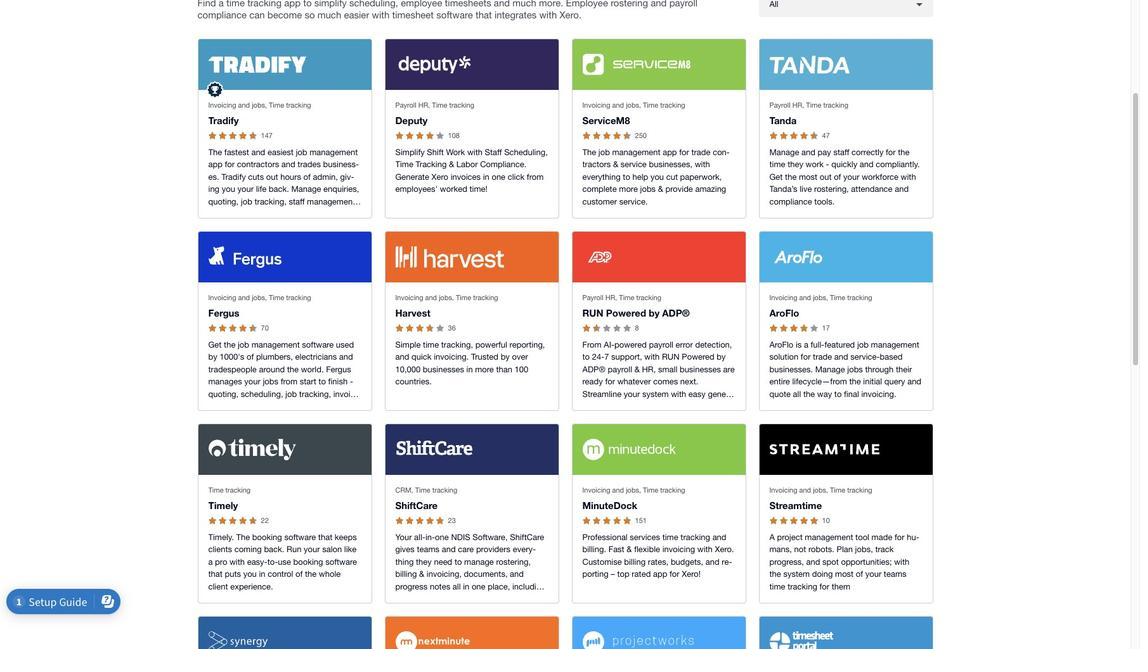 Task type: vqa. For each thing, say whether or not it's contained in the screenshot.
the bottom the transactions
no



Task type: describe. For each thing, give the bounding box(es) containing it.
with up small
[[644, 353, 660, 362]]

streamtime
[[770, 500, 822, 512]]

give
[[328, 402, 344, 412]]

enquiries,
[[323, 185, 359, 194]]

management inside get the job management software used by 1000's of plumbers, electricians and tradespeople around the world. fergus manages your jobs from start to finish - quoting, scheduling, job tracking, invoic ing - and integrates with xero to give you a 360 view of how your business is performing.
[[252, 340, 300, 350]]

to left the "24-" on the bottom of the page
[[582, 353, 590, 362]]

out inside manage and pay staff correctly for the time they work - quickly and compliantly. get the most out of your workforce with tanda's live rostering, attendance and compliance tools.
[[820, 172, 832, 182]]

1 horizontal spatial one
[[472, 583, 485, 592]]

hours
[[280, 172, 301, 182]]

your inside manage and pay staff correctly for the time they work - quickly and compliantly. get the most out of your workforce with tanda's live rostering, attendance and compliance tools.
[[843, 172, 860, 182]]

deputy logo image
[[395, 54, 475, 75]]

and down used
[[339, 353, 353, 362]]

the fastest and easiest job management app for contractors and trades business es. tradify cuts out hours of admin, giv ing you your life back. manage enquiries, quoting, job tracking, staff management, timesheets, invoicing & more! trusted by thousands of businesses around the world.
[[208, 148, 359, 244]]

hr, for run
[[605, 294, 617, 302]]

support,
[[611, 353, 642, 362]]

are
[[723, 365, 735, 375]]

time inside "invoicing and jobs, time tracking tradify"
[[269, 101, 284, 109]]

aroflo inside invoicing and jobs, time tracking aroflo
[[770, 308, 799, 319]]

servicem8 link
[[582, 115, 630, 126]]

reporting,
[[510, 340, 545, 350]]

the left 'way'
[[803, 390, 815, 399]]

is inside get the job management software used by 1000's of plumbers, electricians and tradespeople around the world. fergus manages your jobs from start to finish - quoting, scheduling, job tracking, invoic ing - and integrates with xero to give you a 360 view of how your business is performing.
[[331, 415, 337, 424]]

jobs, for businesses
[[439, 294, 454, 302]]

jobs inside get the job management software used by 1000's of plumbers, electricians and tradespeople around the world. fergus manages your jobs from start to finish - quoting, scheduling, job tracking, invoic ing - and integrates with xero to give you a 360 view of how your business is performing.
[[263, 377, 278, 387]]

featured app image
[[202, 77, 227, 103]]

invoicing for track
[[770, 487, 797, 494]]

1 horizontal spatial booking
[[293, 558, 323, 567]]

& left provide
[[658, 185, 663, 194]]

nextminute logo image
[[395, 632, 470, 650]]

them
[[832, 583, 850, 592]]

invoicing for everything
[[582, 101, 610, 109]]

22
[[261, 518, 269, 525]]

manage inside aroflo is a full-featured job management solution for trade and service-based businesses. manage jobs through their entire lifecycle—from the initial query and quote all the way to final invoicing.
[[815, 365, 845, 375]]

customer
[[582, 197, 617, 207]]

comes
[[653, 377, 678, 387]]

the up tanda's
[[785, 172, 797, 182]]

adp® inside from ai-powered payroll error detection, to 24-7 support, with run powered by adp® payroll & hr, small businesses are ready for whatever comes next. streamline your system with easy general ledger mapping for pushing payroll trans actions from run or accountant connect℠ to xero.
[[582, 365, 606, 375]]

for inside the job management app for trade con tractors & service businesses, with everything to help you cut paperwork, complete more jobs & provide amazing customer service.
[[679, 148, 689, 157]]

customise
[[582, 558, 622, 567]]

puts
[[225, 570, 241, 580]]

use
[[278, 558, 291, 567]]

with down more.
[[539, 10, 557, 20]]

& left service
[[613, 160, 618, 169]]

most inside a project management tool made for hu mans, not robots. plan jobs, track progress, and spot opportunities; with the system doing most of your teams time tracking for them
[[835, 570, 854, 580]]

trade inside the job management app for trade con tractors & service businesses, with everything to help you cut paperwork, complete more jobs & provide amazing customer service.
[[691, 148, 711, 157]]

invoicing and jobs, time tracking minutedock
[[582, 487, 685, 512]]

invoic
[[333, 390, 358, 399]]

streamtime logo image
[[770, 445, 879, 455]]

business inside the fastest and easiest job management app for contractors and trades business es. tradify cuts out hours of admin, giv ing you your life back. manage enquiries, quoting, job tracking, staff management, timesheets, invoicing & more! trusted by thousands of businesses around the world.
[[323, 160, 359, 169]]

for down doing
[[820, 583, 830, 592]]

your inside the fastest and easiest job management app for contractors and trades business es. tradify cuts out hours of admin, giv ing you your life back. manage enquiries, quoting, job tracking, staff management, timesheets, invoicing & more! trusted by thousands of businesses around the world.
[[237, 185, 254, 194]]

the down plumbers,
[[287, 365, 299, 375]]

and up hours
[[281, 160, 295, 169]]

with inside a project management tool made for hu mans, not robots. plan jobs, track progress, and spot opportunities; with the system doing most of your teams time tracking for them
[[894, 558, 910, 567]]

service
[[621, 160, 647, 169]]

software up run
[[284, 533, 316, 543]]

& inside from ai-powered payroll error detection, to 24-7 support, with run powered by adp® payroll & hr, small businesses are ready for whatever comes next. streamline your system with easy general ledger mapping for pushing payroll trans actions from run or accountant connect℠ to xero.
[[635, 365, 640, 375]]

time inside a project management tool made for hu mans, not robots. plan jobs, track progress, and spot opportunities; with the system doing most of your teams time tracking for them
[[770, 583, 785, 592]]

software inside get the job management software used by 1000's of plumbers, electricians and tradespeople around the world. fergus manages your jobs from start to finish - quoting, scheduling, job tracking, invoic ing - and integrates with xero to give you a 360 view of how your business is performing.
[[302, 340, 334, 350]]

businesses,
[[649, 160, 693, 169]]

and up 'contractors'
[[251, 148, 265, 157]]

run inside the payroll hr, time tracking run powered by adp®
[[582, 308, 603, 319]]

amazing
[[695, 185, 726, 194]]

need
[[434, 558, 452, 567]]

simple time tracking, powerful reporting, and quick invoicing. trusted by over 10,000 businesses in more than 100 countries.
[[395, 340, 545, 387]]

whatever
[[617, 377, 651, 387]]

porting
[[582, 558, 732, 580]]

all for based
[[793, 390, 801, 399]]

and right timesheets
[[494, 0, 510, 8]]

you inside get the job management software used by 1000's of plumbers, electricians and tradespeople around the world. fergus manages your jobs from start to finish - quoting, scheduling, job tracking, invoic ing - and integrates with xero to give you a 360 view of how your business is performing.
[[346, 402, 359, 412]]

robots.
[[808, 545, 834, 555]]

with inside get the job management software used by 1000's of plumbers, electricians and tradespeople around the world. fergus manages your jobs from start to finish - quoting, scheduling, job tracking, invoic ing - and integrates with xero to give you a 360 view of how your business is performing.
[[282, 402, 297, 412]]

client
[[208, 583, 228, 592]]

147
[[261, 132, 273, 140]]

rated
[[632, 570, 651, 580]]

invoicing and jobs, time tracking harvest
[[395, 294, 498, 319]]

job down plumbers,
[[285, 390, 297, 399]]

tracking inside invoicing and jobs, time tracking aroflo
[[847, 294, 872, 302]]

invoicing. inside aroflo is a full-featured job management solution for trade and service-based businesses. manage jobs through their entire lifecycle—from the initial query and quote all the way to final invoicing.
[[861, 390, 896, 399]]

fergus inside invoicing and jobs, time tracking fergus
[[208, 308, 239, 319]]

payroll for deputy
[[395, 101, 416, 109]]

around inside get the job management software used by 1000's of plumbers, electricians and tradespeople around the world. fergus manages your jobs from start to finish - quoting, scheduling, job tracking, invoic ing - and integrates with xero to give you a 360 view of how your business is performing.
[[259, 365, 285, 375]]

billing inside your all-in-one ndis software, shiftcare gives teams and care providers every thing they need to manage rostering, billing & invoicing, documents, and progress notes all in one place, including a mobile app for caregivers on the go.
[[395, 570, 417, 580]]

from inside simplify shift work with staff scheduling, time tracking & labor compliance. generate xero invoices in one click from employees' worked time!
[[527, 172, 544, 182]]

a project management tool made for hu mans, not robots. plan jobs, track progress, and spot opportunities; with the system doing most of your teams time tracking for them
[[770, 533, 919, 592]]

a inside 'timely. the booking software that keeps clients coming back.   run your salon like a pro with easy-to-use booking software that puts you in control of the whole client experience.'
[[208, 558, 213, 567]]

from inside from ai-powered payroll error detection, to 24-7 support, with run powered by adp® payroll & hr, small businesses are ready for whatever comes next. streamline your system with easy general ledger mapping for pushing payroll trans actions from run or accountant connect℠ to xero.
[[611, 415, 628, 424]]

payroll inside find a time tracking app to simplify scheduling, employee timesheets and much more. employee rostering and payroll compliance can become so much easier with timesheet software that integrates with xero.
[[669, 0, 698, 8]]

full-
[[811, 340, 825, 350]]

xero. inside from ai-powered payroll error detection, to 24-7 support, with run powered by adp® payroll & hr, small businesses are ready for whatever comes next. streamline your system with easy general ledger mapping for pushing payroll trans actions from run or accountant connect℠ to xero.
[[632, 427, 651, 436]]

to right start
[[319, 377, 326, 387]]

pay
[[818, 148, 831, 157]]

admin,
[[313, 172, 338, 182]]

app inside 'professional services time tracking and billing. fast & flexible invoicing with xero. customise billing rates, budgets, and re porting – top rated app for xero!'
[[653, 570, 667, 580]]

the up 'compliantly.'
[[898, 148, 910, 157]]

software down salon
[[325, 558, 357, 567]]

hu
[[907, 533, 919, 543]]

made
[[872, 533, 892, 543]]

staff
[[485, 148, 502, 157]]

that inside find a time tracking app to simplify scheduling, employee timesheets and much more. employee rostering and payroll compliance can become so much easier with timesheet software that integrates with xero.
[[476, 10, 492, 20]]

harvest app logo image
[[395, 247, 504, 268]]

time inside invoicing and jobs, time tracking harvest
[[456, 294, 471, 302]]

for up streamline
[[605, 377, 615, 387]]

mapping
[[608, 402, 640, 412]]

compliance.
[[480, 160, 527, 169]]

back. inside 'timely. the booking software that keeps clients coming back.   run your salon like a pro with easy-to-use booking software that puts you in control of the whole client experience.'
[[264, 545, 284, 555]]

hr, for tanda
[[792, 101, 804, 109]]

find
[[198, 0, 216, 8]]

of inside 'timely. the booking software that keeps clients coming back.   run your salon like a pro with easy-to-use booking software that puts you in control of the whole client experience.'
[[296, 570, 303, 580]]

jobs inside the job management app for trade con tractors & service businesses, with everything to help you cut paperwork, complete more jobs & provide amazing customer service.
[[640, 185, 656, 194]]

your inside 'timely. the booking software that keeps clients coming back.   run your salon like a pro with easy-to-use booking software that puts you in control of the whole client experience.'
[[304, 545, 320, 555]]

staff inside manage and pay staff correctly for the time they work - quickly and compliantly. get the most out of your workforce with tanda's live rostering, attendance and compliance tools.
[[833, 148, 849, 157]]

for left hu
[[895, 533, 905, 543]]

help
[[633, 172, 648, 182]]

time inside simple time tracking, powerful reporting, and quick invoicing. trusted by over 10,000 businesses in more than 100 countries.
[[423, 340, 439, 350]]

payroll hr, time tracking tanda
[[770, 101, 848, 126]]

24-
[[592, 353, 604, 362]]

and inside invoicing and jobs, time tracking minutedock
[[612, 487, 624, 494]]

job inside aroflo is a full-featured job management solution for trade and service-based businesses. manage jobs through their entire lifecycle—from the initial query and quote all the way to final invoicing.
[[857, 340, 869, 350]]

ready
[[582, 377, 603, 387]]

keeps
[[335, 533, 357, 543]]

powered inside from ai-powered payroll error detection, to 24-7 support, with run powered by adp® payroll & hr, small businesses are ready for whatever comes next. streamline your system with easy general ledger mapping for pushing payroll trans actions from run or accountant connect℠ to xero.
[[682, 353, 715, 362]]

integrates inside find a time tracking app to simplify scheduling, employee timesheets and much more. employee rostering and payroll compliance can become so much easier with timesheet software that integrates with xero.
[[495, 10, 537, 20]]

time inside 'professional services time tracking and billing. fast & flexible invoicing with xero. customise billing rates, budgets, and re porting – top rated app for xero!'
[[662, 533, 678, 543]]

fergus inside get the job management software used by 1000's of plumbers, electricians and tradespeople around the world. fergus manages your jobs from start to finish - quoting, scheduling, job tracking, invoic ing - and integrates with xero to give you a 360 view of how your business is performing.
[[326, 365, 351, 375]]

for inside the fastest and easiest job management app for contractors and trades business es. tradify cuts out hours of admin, giv ing you your life back. manage enquiries, quoting, job tracking, staff management, timesheets, invoicing & more! trusted by thousands of businesses around the world.
[[225, 160, 235, 169]]

to inside find a time tracking app to simplify scheduling, employee timesheets and much more. employee rostering and payroll compliance can become so much easier with timesheet software that integrates with xero.
[[303, 0, 312, 8]]

for up or
[[642, 402, 652, 412]]

of right thousands
[[249, 222, 256, 231]]

employees'
[[395, 185, 438, 194]]

2 vertical spatial run
[[631, 415, 648, 424]]

projectworks app logo image
[[582, 632, 694, 650]]

tanda's
[[770, 185, 797, 194]]

manage and pay staff correctly for the time they work - quickly and compliantly. get the most out of your workforce with tanda's live rostering, attendance and compliance tools.
[[770, 148, 920, 207]]

management inside the fastest and easiest job management app for contractors and trades business es. tradify cuts out hours of admin, giv ing you your life back. manage enquiries, quoting, job tracking, staff management, timesheets, invoicing & more! trusted by thousands of businesses around the world.
[[310, 148, 358, 157]]

a inside your all-in-one ndis software, shiftcare gives teams and care providers every thing they need to manage rostering, billing & invoicing, documents, and progress notes all in one place, including a mobile app for caregivers on the go.
[[395, 595, 400, 604]]

and down their
[[908, 377, 921, 387]]

you inside the job management app for trade con tractors & service businesses, with everything to help you cut paperwork, complete more jobs & provide amazing customer service.
[[651, 172, 664, 182]]

8
[[635, 325, 639, 332]]

tracking inside find a time tracking app to simplify scheduling, employee timesheets and much more. employee rostering and payroll compliance can become so much easier with timesheet software that integrates with xero.
[[247, 0, 282, 8]]

connect℠
[[582, 427, 620, 436]]

and up re
[[713, 533, 726, 543]]

invoicing and jobs, time tracking fergus
[[208, 294, 311, 319]]

with up pushing
[[671, 390, 686, 399]]

and down workforce
[[895, 185, 909, 194]]

a inside aroflo is a full-featured job management solution for trade and service-based businesses. manage jobs through their entire lifecycle—from the initial query and quote all the way to final invoicing.
[[804, 340, 808, 350]]

1 horizontal spatial -
[[350, 377, 353, 387]]

invoicing and jobs, time tracking streamtime
[[770, 487, 872, 512]]

labor
[[456, 160, 478, 169]]

the up 'final'
[[849, 377, 861, 387]]

1 vertical spatial run
[[662, 353, 680, 362]]

staff inside the fastest and easiest job management app for contractors and trades business es. tradify cuts out hours of admin, giv ing you your life back. manage enquiries, quoting, job tracking, staff management, timesheets, invoicing & more! trusted by thousands of businesses around the world.
[[289, 197, 305, 207]]

tanda logo image
[[770, 56, 849, 73]]

job up 1000's
[[238, 340, 249, 350]]

with right easier
[[372, 10, 390, 20]]

and left re
[[706, 558, 720, 567]]

payroll down easy
[[686, 402, 711, 412]]

like
[[344, 545, 357, 555]]

top
[[617, 570, 629, 580]]

your right how
[[277, 415, 293, 424]]

invoicing for businesses
[[395, 294, 423, 302]]

integrates inside get the job management software used by 1000's of plumbers, electricians and tradespeople around the world. fergus manages your jobs from start to finish - quoting, scheduling, job tracking, invoic ing - and integrates with xero to give you a 360 view of how your business is performing.
[[243, 402, 280, 412]]

0 horizontal spatial one
[[435, 533, 449, 543]]

from
[[582, 340, 602, 350]]

billing inside 'professional services time tracking and billing. fast & flexible invoicing with xero. customise billing rates, budgets, and re porting – top rated app for xero!'
[[624, 558, 646, 567]]

jobs, for based
[[813, 294, 828, 302]]

tanda link
[[770, 115, 797, 126]]

to inside aroflo is a full-featured job management solution for trade and service-based businesses. manage jobs through their entire lifecycle—from the initial query and quote all the way to final invoicing.
[[834, 390, 842, 399]]

trusted inside simple time tracking, powerful reporting, and quick invoicing. trusted by over 10,000 businesses in more than 100 countries.
[[471, 353, 498, 362]]

over
[[512, 353, 528, 362]]

most inside manage and pay staff correctly for the time they work - quickly and compliantly. get the most out of your workforce with tanda's live rostering, attendance and compliance tools.
[[799, 172, 817, 182]]

management inside the job management app for trade con tractors & service businesses, with everything to help you cut paperwork, complete more jobs & provide amazing customer service.
[[612, 148, 660, 157]]

a inside get the job management software used by 1000's of plumbers, electricians and tradespeople around the world. fergus manages your jobs from start to finish - quoting, scheduling, job tracking, invoic ing - and integrates with xero to give you a 360 view of how your business is performing.
[[208, 415, 213, 424]]

108
[[448, 132, 460, 140]]

of down the 'trades'
[[303, 172, 311, 182]]

in inside simple time tracking, powerful reporting, and quick invoicing. trusted by over 10,000 businesses in more than 100 countries.
[[466, 365, 473, 375]]

time inside invoicing and jobs, time tracking servicem8
[[643, 101, 658, 109]]

0 horizontal spatial much
[[318, 10, 341, 20]]

and down featured
[[834, 353, 848, 362]]

caregivers
[[458, 595, 496, 604]]

app inside the job management app for trade con tractors & service businesses, with everything to help you cut paperwork, complete more jobs & provide amazing customer service.
[[663, 148, 677, 157]]

70
[[261, 325, 269, 332]]

1 horizontal spatial much
[[513, 0, 536, 8]]

of left how
[[250, 415, 257, 424]]

pro
[[215, 558, 227, 567]]

than
[[496, 365, 512, 375]]

ledger
[[582, 402, 605, 412]]

invoicing inside the fastest and easiest job management app for contractors and trades business es. tradify cuts out hours of admin, giv ing you your life back. manage enquiries, quoting, job tracking, staff management, timesheets, invoicing & more! trusted by thousands of businesses around the world.
[[253, 209, 286, 219]]

run powered by adp® link
[[582, 308, 690, 319]]

your down tradespeople
[[244, 377, 261, 387]]

employee
[[566, 0, 608, 8]]

easiest
[[268, 148, 294, 157]]

jobs inside aroflo is a full-featured job management solution for trade and service-based businesses. manage jobs through their entire lifecycle—from the initial query and quote all the way to final invoicing.
[[847, 365, 863, 375]]

17
[[822, 325, 830, 332]]

and up work
[[802, 148, 815, 157]]

documents,
[[464, 570, 508, 580]]

of right 1000's
[[247, 353, 254, 362]]

business inside get the job management software used by 1000's of plumbers, electricians and tradespeople around the world. fergus manages your jobs from start to finish - quoting, scheduling, job tracking, invoic ing - and integrates with xero to give you a 360 view of how your business is performing.
[[296, 415, 328, 424]]

2 vertical spatial -
[[222, 402, 225, 412]]

initial
[[863, 377, 882, 387]]

simplify shift work with staff scheduling, time tracking & labor compliance. generate xero invoices in one click from employees' worked time!
[[395, 148, 548, 194]]

& inside the fastest and easiest job management app for contractors and trades business es. tradify cuts out hours of admin, giv ing you your life back. manage enquiries, quoting, job tracking, staff management, timesheets, invoicing & more! trusted by thousands of businesses around the world.
[[288, 209, 293, 219]]

streamtime link
[[770, 500, 822, 512]]

clients
[[208, 545, 232, 555]]

fast
[[609, 545, 624, 555]]

and up including
[[510, 570, 524, 580]]

tracking inside 'professional services time tracking and billing. fast & flexible invoicing with xero. customise billing rates, budgets, and re porting – top rated app for xero!'
[[681, 533, 710, 543]]

job up the 'trades'
[[296, 148, 307, 157]]

more inside simple time tracking, powerful reporting, and quick invoicing. trusted by over 10,000 businesses in more than 100 countries.
[[475, 365, 494, 375]]

the inside a project management tool made for hu mans, not robots. plan jobs, track progress, and spot opportunities; with the system doing most of your teams time tracking for them
[[770, 570, 781, 580]]

the up 1000's
[[224, 340, 235, 350]]

accountant
[[660, 415, 702, 424]]

to up minutedock logo
[[622, 427, 630, 436]]

get the job management software used by 1000's of plumbers, electricians and tradespeople around the world. fergus manages your jobs from start to finish - quoting, scheduling, job tracking, invoic ing - and integrates with xero to give you a 360 view of how your business is performing.
[[208, 340, 359, 436]]

crm, time tracking shiftcare
[[395, 487, 457, 512]]

adp® inside the payroll hr, time tracking run powered by adp®
[[662, 308, 690, 319]]

track
[[875, 545, 894, 555]]

flexible
[[634, 545, 660, 555]]

the inside 'timely. the booking software that keeps clients coming back.   run your salon like a pro with easy-to-use booking software that puts you in control of the whole client experience.'
[[305, 570, 317, 580]]

electricians
[[295, 353, 337, 362]]



Task type: locate. For each thing, give the bounding box(es) containing it.
jobs, up 36 at the left
[[439, 294, 454, 302]]

experience.
[[230, 583, 273, 592]]

tracking inside payroll hr, time tracking deputy
[[449, 101, 474, 109]]

most up the them
[[835, 570, 854, 580]]

0 horizontal spatial payroll
[[395, 101, 416, 109]]

with inside manage and pay staff correctly for the time they work - quickly and compliantly. get the most out of your workforce with tanda's live rostering, attendance and compliance tools.
[[901, 172, 916, 182]]

rostering, up "tools."
[[814, 185, 849, 194]]

1 horizontal spatial jobs
[[640, 185, 656, 194]]

the inside the fastest and easiest job management app for contractors and trades business es. tradify cuts out hours of admin, giv ing you your life back. manage enquiries, quoting, job tracking, staff management, timesheets, invoicing & more! trusted by thousands of businesses around the world.
[[330, 222, 342, 231]]

booking down run
[[293, 558, 323, 567]]

tracking inside invoicing and jobs, time tracking minutedock
[[660, 487, 685, 494]]

xero. down or
[[632, 427, 651, 436]]

2 horizontal spatial tracking,
[[441, 340, 473, 350]]

shiftcare inside crm, time tracking shiftcare
[[395, 500, 438, 512]]

aroflo app logo image
[[770, 247, 827, 268]]

app up become
[[284, 0, 301, 8]]

0 horizontal spatial around
[[259, 365, 285, 375]]

shiftcare inside your all-in-one ndis software, shiftcare gives teams and care providers every thing they need to manage rostering, billing & invoicing, documents, and progress notes all in one place, including a mobile app for caregivers on the go.
[[510, 533, 544, 543]]

1 horizontal spatial businesses
[[423, 365, 464, 375]]

0 horizontal spatial integrates
[[243, 402, 280, 412]]

coming
[[234, 545, 262, 555]]

1 quoting, from the top
[[208, 197, 239, 207]]

compliance inside manage and pay staff correctly for the time they work - quickly and compliantly. get the most out of your workforce with tanda's live rostering, attendance and compliance tools.
[[770, 197, 812, 207]]

1 vertical spatial from
[[281, 377, 297, 387]]

timely
[[208, 500, 238, 512]]

1 horizontal spatial all
[[793, 390, 801, 399]]

cut
[[666, 172, 678, 182]]

0 horizontal spatial from
[[281, 377, 297, 387]]

1 vertical spatial around
[[259, 365, 285, 375]]

of
[[303, 172, 311, 182], [834, 172, 841, 182], [249, 222, 256, 231], [247, 353, 254, 362], [250, 415, 257, 424], [296, 570, 303, 580], [856, 570, 863, 580]]

0 horizontal spatial that
[[208, 570, 223, 580]]

2 vertical spatial from
[[611, 415, 628, 424]]

0 horizontal spatial xero
[[300, 402, 317, 412]]

time up '147'
[[269, 101, 284, 109]]

1 vertical spatial more
[[475, 365, 494, 375]]

in inside your all-in-one ndis software, shiftcare gives teams and care providers every thing they need to manage rostering, billing & invoicing, documents, and progress notes all in one place, including a mobile app for caregivers on the go.
[[463, 583, 469, 592]]

more.
[[539, 0, 563, 8]]

invoicing for based
[[770, 294, 797, 302]]

deputy link
[[395, 115, 428, 126]]

1 vertical spatial much
[[318, 10, 341, 20]]

time inside invoicing and jobs, time tracking streamtime
[[830, 487, 845, 494]]

0 vertical spatial powered
[[606, 308, 646, 319]]

- up 360
[[222, 402, 225, 412]]

management up based
[[871, 340, 919, 350]]

payroll
[[395, 101, 416, 109], [770, 101, 791, 109], [582, 294, 603, 302]]

invoicing for tradespeople
[[208, 294, 236, 302]]

your inside a project management tool made for hu mans, not robots. plan jobs, track progress, and spot opportunities; with the system doing most of your teams time tracking for them
[[865, 570, 882, 580]]

jobs down plumbers,
[[263, 377, 278, 387]]

0 horizontal spatial they
[[416, 558, 432, 567]]

time inside invoicing and jobs, time tracking fergus
[[269, 294, 284, 302]]

tracking inside the payroll hr, time tracking run powered by adp®
[[636, 294, 661, 302]]

invoicing up aroflo link
[[770, 294, 797, 302]]

and inside simple time tracking, powerful reporting, and quick invoicing. trusted by over 10,000 businesses in more than 100 countries.
[[395, 353, 409, 362]]

1 horizontal spatial scheduling,
[[349, 0, 398, 8]]

trade down full-
[[813, 353, 832, 362]]

most
[[799, 172, 817, 182], [835, 570, 854, 580]]

business
[[323, 160, 359, 169], [296, 415, 328, 424]]

1 vertical spatial is
[[331, 415, 337, 424]]

in inside simplify shift work with staff scheduling, time tracking & labor compliance. generate xero invoices in one click from employees' worked time!
[[483, 172, 489, 182]]

2 ing from the top
[[208, 402, 219, 412]]

time right services
[[662, 533, 678, 543]]

synergy logo image
[[208, 632, 268, 650]]

jobs, inside invoicing and jobs, time tracking minutedock
[[626, 487, 641, 494]]

to left give
[[319, 402, 326, 412]]

scheduling, up easier
[[349, 0, 398, 8]]

adp® up error
[[662, 308, 690, 319]]

time inside the payroll hr, time tracking run powered by adp®
[[619, 294, 634, 302]]

invoicing for es.
[[208, 101, 236, 109]]

fergus app logo image
[[208, 247, 281, 268]]

management,
[[307, 197, 358, 207]]

for down full-
[[801, 353, 811, 362]]

the for everything
[[582, 148, 596, 157]]

0 vertical spatial compliance
[[198, 10, 247, 20]]

& left more!
[[288, 209, 293, 219]]

including
[[512, 583, 546, 592]]

invoicing. down initial
[[861, 390, 896, 399]]

a right find
[[219, 0, 224, 8]]

easier
[[344, 10, 369, 20]]

place,
[[488, 583, 510, 592]]

1 vertical spatial get
[[208, 340, 222, 350]]

1 horizontal spatial shiftcare
[[510, 533, 544, 543]]

timely. the booking software that keeps clients coming back.   run your salon like a pro with easy-to-use booking software that puts you in control of the whole client experience.
[[208, 533, 357, 592]]

xero. inside 'professional services time tracking and billing. fast & flexible invoicing with xero. customise billing rates, budgets, and re porting – top rated app for xero!'
[[715, 545, 734, 555]]

detection,
[[695, 340, 732, 350]]

tracking inside invoicing and jobs, time tracking streamtime
[[847, 487, 872, 494]]

1 horizontal spatial run
[[631, 415, 648, 424]]

billing up rated
[[624, 558, 646, 567]]

1 ing from the top
[[208, 172, 354, 194]]

manage up lifecycle—from
[[815, 365, 845, 375]]

time down simplify
[[395, 160, 413, 169]]

and
[[494, 0, 510, 8], [651, 0, 667, 8], [238, 101, 250, 109], [612, 101, 624, 109], [251, 148, 265, 157], [802, 148, 815, 157], [281, 160, 295, 169], [860, 160, 874, 169], [895, 185, 909, 194], [238, 294, 250, 302], [425, 294, 437, 302], [799, 294, 811, 302], [339, 353, 353, 362], [395, 353, 409, 362], [834, 353, 848, 362], [908, 377, 921, 387], [227, 402, 241, 412], [612, 487, 624, 494], [799, 487, 811, 494], [713, 533, 726, 543], [442, 545, 456, 555], [706, 558, 720, 567], [806, 558, 820, 567], [510, 570, 524, 580]]

world. inside get the job management software used by 1000's of plumbers, electricians and tradespeople around the world. fergus manages your jobs from start to finish - quoting, scheduling, job tracking, invoic ing - and integrates with xero to give you a 360 view of how your business is performing.
[[301, 365, 324, 375]]

payroll for run
[[582, 294, 603, 302]]

easy-
[[247, 558, 267, 567]]

timely logo image
[[208, 439, 296, 461]]

minutedock logo image
[[582, 439, 676, 461]]

the for es.
[[208, 148, 222, 157]]

time up timely link
[[208, 487, 224, 494]]

xero. inside find a time tracking app to simplify scheduling, employee timesheets and much more. employee rostering and payroll compliance can become so much easier with timesheet software that integrates with xero.
[[560, 10, 582, 20]]

1 vertical spatial billing
[[395, 570, 417, 580]]

2 horizontal spatial businesses
[[680, 365, 721, 375]]

1 horizontal spatial that
[[318, 533, 332, 543]]

one down compliance.
[[492, 172, 505, 182]]

they inside your all-in-one ndis software, shiftcare gives teams and care providers every thing they need to manage rostering, billing & invoicing, documents, and progress notes all in one place, including a mobile app for caregivers on the go.
[[416, 558, 432, 567]]

your all-in-one ndis software, shiftcare gives teams and care providers every thing they need to manage rostering, billing & invoicing, documents, and progress notes all in one place, including a mobile app for caregivers on the go.
[[395, 533, 546, 604]]

to inside the job management app for trade con tractors & service businesses, with everything to help you cut paperwork, complete more jobs & provide amazing customer service.
[[623, 172, 630, 182]]

and up harvest
[[425, 294, 437, 302]]

care
[[458, 545, 474, 555]]

around inside the fastest and easiest job management app for contractors and trades business es. tradify cuts out hours of admin, giv ing you your life back. manage enquiries, quoting, job tracking, staff management, timesheets, invoicing & more! trusted by thousands of businesses around the world.
[[302, 222, 328, 231]]

1 vertical spatial fergus
[[326, 365, 351, 375]]

2 horizontal spatial manage
[[815, 365, 845, 375]]

2 vertical spatial manage
[[815, 365, 845, 375]]

xero down start
[[300, 402, 317, 412]]

back. inside the fastest and easiest job management app for contractors and trades business es. tradify cuts out hours of admin, giv ing you your life back. manage enquiries, quoting, job tracking, staff management, timesheets, invoicing & more! trusted by thousands of businesses around the world.
[[269, 185, 289, 194]]

trans
[[713, 402, 735, 412]]

1 horizontal spatial trusted
[[471, 353, 498, 362]]

the up everything
[[582, 148, 596, 157]]

how
[[259, 415, 275, 424]]

fergus up finish
[[326, 365, 351, 375]]

1 horizontal spatial most
[[835, 570, 854, 580]]

1 horizontal spatial integrates
[[495, 10, 537, 20]]

trade
[[691, 148, 711, 157], [813, 353, 832, 362]]

rostering,
[[814, 185, 849, 194], [496, 558, 531, 567]]

0 vertical spatial teams
[[417, 545, 440, 555]]

a
[[770, 533, 775, 543]]

0 vertical spatial most
[[799, 172, 817, 182]]

1 horizontal spatial invoicing.
[[861, 390, 896, 399]]

timely.
[[208, 533, 234, 543]]

1 vertical spatial invoicing
[[662, 545, 695, 555]]

time inside simplify shift work with staff scheduling, time tracking & labor compliance. generate xero invoices in one click from employees' worked time!
[[395, 160, 413, 169]]

with up puts at the bottom left of the page
[[230, 558, 245, 567]]

simplify
[[395, 148, 425, 157]]

generate
[[395, 172, 429, 182]]

system inside from ai-powered payroll error detection, to 24-7 support, with run powered by adp® payroll & hr, small businesses are ready for whatever comes next. streamline your system with easy general ledger mapping for pushing payroll trans actions from run or accountant connect℠ to xero.
[[642, 390, 669, 399]]

jobs, inside invoicing and jobs, time tracking servicem8
[[626, 101, 641, 109]]

shiftcare up every
[[510, 533, 544, 543]]

0 horizontal spatial adp®
[[582, 365, 606, 375]]

and up need at left bottom
[[442, 545, 456, 555]]

harvest
[[395, 308, 430, 319]]

0 horizontal spatial the
[[208, 148, 222, 157]]

to-
[[267, 558, 278, 567]]

and inside invoicing and jobs, time tracking streamtime
[[799, 487, 811, 494]]

invoicing inside invoicing and jobs, time tracking minutedock
[[582, 487, 610, 494]]

timesheet portal logo image
[[770, 632, 834, 650]]

jobs, up '147'
[[252, 101, 267, 109]]

aroflo is a full-featured job management solution for trade and service-based businesses. manage jobs through their entire lifecycle—from the initial query and quote all the way to final invoicing.
[[770, 340, 921, 399]]

manage
[[464, 558, 494, 567]]

plan
[[837, 545, 853, 555]]

0 vertical spatial adp®
[[662, 308, 690, 319]]

most up live
[[799, 172, 817, 182]]

0 vertical spatial tradify
[[208, 115, 239, 126]]

2 horizontal spatial -
[[826, 160, 829, 169]]

jobs, for everything
[[626, 101, 641, 109]]

re
[[722, 558, 732, 567]]

hr, inside payroll hr, time tracking deputy
[[418, 101, 430, 109]]

36
[[448, 325, 456, 332]]

1 horizontal spatial around
[[302, 222, 328, 231]]

for down fastest
[[225, 160, 235, 169]]

tracking, inside the fastest and easiest job management app for contractors and trades business es. tradify cuts out hours of admin, giv ing you your life back. manage enquiries, quoting, job tracking, staff management, timesheets, invoicing & more! trusted by thousands of businesses around the world.
[[255, 197, 286, 207]]

complete
[[582, 185, 617, 194]]

invoicing up the fergus link
[[208, 294, 236, 302]]

finish
[[328, 377, 348, 387]]

and down correctly
[[860, 160, 874, 169]]

tracking inside a project management tool made for hu mans, not robots. plan jobs, track progress, and spot opportunities; with the system doing most of your teams time tracking for them
[[788, 583, 817, 592]]

deputy
[[395, 115, 428, 126]]

0 horizontal spatial is
[[331, 415, 337, 424]]

the inside your all-in-one ndis software, shiftcare gives teams and care providers every thing they need to manage rostering, billing & invoicing, documents, and progress notes all in one place, including a mobile app for caregivers on the go.
[[510, 595, 521, 604]]

worked
[[440, 185, 467, 194]]

provide
[[666, 185, 693, 194]]

quote
[[770, 390, 791, 399]]

1 vertical spatial compliance
[[770, 197, 812, 207]]

0 vertical spatial xero
[[432, 172, 448, 182]]

jobs, for track
[[813, 487, 828, 494]]

0 vertical spatial one
[[492, 172, 505, 182]]

jobs, up minutedock
[[626, 487, 641, 494]]

1 horizontal spatial teams
[[884, 570, 906, 580]]

teams inside your all-in-one ndis software, shiftcare gives teams and care providers every thing they need to manage rostering, billing & invoicing, documents, and progress notes all in one place, including a mobile app for caregivers on the go.
[[417, 545, 440, 555]]

management up robots.
[[805, 533, 853, 543]]

time up run powered by adp® link at the right of page
[[619, 294, 634, 302]]

servicem8 app logo image
[[582, 54, 690, 75]]

world. down thousands
[[208, 234, 231, 244]]

payroll for tanda
[[770, 101, 791, 109]]

tradify logo image
[[208, 56, 306, 73]]

2 quoting, from the top
[[208, 390, 239, 399]]

1 vertical spatial most
[[835, 570, 854, 580]]

0 vertical spatial scheduling,
[[349, 0, 398, 8]]

teams inside a project management tool made for hu mans, not robots. plan jobs, track progress, and spot opportunities; with the system doing most of your teams time tracking for them
[[884, 570, 906, 580]]

management up service
[[612, 148, 660, 157]]

is
[[796, 340, 802, 350], [331, 415, 337, 424]]

all inside aroflo is a full-featured job management solution for trade and service-based businesses. manage jobs through their entire lifecycle—from the initial query and quote all the way to final invoicing.
[[793, 390, 801, 399]]

invoicing inside invoicing and jobs, time tracking servicem8
[[582, 101, 610, 109]]

0 vertical spatial billing
[[624, 558, 646, 567]]

0 vertical spatial invoicing
[[253, 209, 286, 219]]

0 horizontal spatial shiftcare
[[395, 500, 438, 512]]

rostering, inside your all-in-one ndis software, shiftcare gives teams and care providers every thing they need to manage rostering, billing & invoicing, documents, and progress notes all in one place, including a mobile app for caregivers on the go.
[[496, 558, 531, 567]]

1 vertical spatial they
[[416, 558, 432, 567]]

tracking, down life
[[255, 197, 286, 207]]

invoicing. inside simple time tracking, powerful reporting, and quick invoicing. trusted by over 10,000 businesses in more than 100 countries.
[[434, 353, 469, 362]]

0 vertical spatial booking
[[252, 533, 282, 543]]

performing.
[[208, 427, 251, 436]]

of inside manage and pay staff correctly for the time they work - quickly and compliantly. get the most out of your workforce with tanda's live rostering, attendance and compliance tools.
[[834, 172, 841, 182]]

2 horizontal spatial xero.
[[715, 545, 734, 555]]

next.
[[680, 377, 698, 387]]

1 vertical spatial booking
[[293, 558, 323, 567]]

tracking inside time tracking timely
[[225, 487, 251, 494]]

xero!
[[682, 570, 701, 580]]

invoicing inside 'professional services time tracking and billing. fast & flexible invoicing with xero. customise billing rates, budgets, and re porting – top rated app for xero!'
[[662, 545, 695, 555]]

jobs down help
[[640, 185, 656, 194]]

budgets,
[[671, 558, 703, 567]]

invoicing for customise
[[582, 487, 610, 494]]

time inside find a time tracking app to simplify scheduling, employee timesheets and much more. employee rostering and payroll compliance can become so much easier with timesheet software that integrates with xero.
[[226, 0, 245, 8]]

payroll left error
[[649, 340, 673, 350]]

1 vertical spatial quoting,
[[208, 390, 239, 399]]

1 vertical spatial one
[[435, 533, 449, 543]]

0 horizontal spatial staff
[[289, 197, 305, 207]]

project
[[777, 533, 803, 543]]

manage down "tanda"
[[770, 148, 799, 157]]

one left ndis
[[435, 533, 449, 543]]

1 horizontal spatial tracking,
[[299, 390, 331, 399]]

time down deputy logo
[[432, 101, 447, 109]]

and inside invoicing and jobs, time tracking servicem8
[[612, 101, 624, 109]]

businesses inside simple time tracking, powerful reporting, and quick invoicing. trusted by over 10,000 businesses in more than 100 countries.
[[423, 365, 464, 375]]

query
[[884, 377, 905, 387]]

tradespeople
[[208, 365, 257, 375]]

tracking, down 36 at the left
[[441, 340, 473, 350]]

shiftcare down crm, in the left of the page
[[395, 500, 438, 512]]

and inside invoicing and jobs, time tracking fergus
[[238, 294, 250, 302]]

1 vertical spatial back.
[[264, 545, 284, 555]]

and up the fergus link
[[238, 294, 250, 302]]

and up view
[[227, 402, 241, 412]]

and inside invoicing and jobs, time tracking aroflo
[[799, 294, 811, 302]]

app down notes
[[429, 595, 443, 604]]

attendance
[[851, 185, 893, 194]]

payroll down the support,
[[608, 365, 632, 375]]

system
[[642, 390, 669, 399], [783, 570, 810, 580]]

pushing
[[655, 402, 684, 412]]

in up caregivers
[[463, 583, 469, 592]]

management up plumbers,
[[252, 340, 300, 350]]

1 horizontal spatial billing
[[624, 558, 646, 567]]

your down "whatever"
[[624, 390, 640, 399]]

ing inside get the job management software used by 1000's of plumbers, electricians and tradespeople around the world. fergus manages your jobs from start to finish - quoting, scheduling, job tracking, invoic ing - and integrates with xero to give you a 360 view of how your business is performing.
[[208, 402, 219, 412]]

jobs, for tradespeople
[[252, 294, 267, 302]]

compliance inside find a time tracking app to simplify scheduling, employee timesheets and much more. employee rostering and payroll compliance can become so much easier with timesheet software that integrates with xero.
[[198, 10, 247, 20]]

countries.
[[395, 377, 432, 387]]

services
[[630, 533, 660, 543]]

they inside manage and pay staff correctly for the time they work - quickly and compliantly. get the most out of your workforce with tanda's live rostering, attendance and compliance tools.
[[788, 160, 803, 169]]

and up 10,000
[[395, 353, 409, 362]]

actions
[[582, 402, 735, 424]]

your down the opportunities;
[[865, 570, 882, 580]]

0 horizontal spatial manage
[[291, 185, 321, 194]]

- inside manage and pay staff correctly for the time they work - quickly and compliantly. get the most out of your workforce with tanda's live rostering, attendance and compliance tools.
[[826, 160, 829, 169]]

tracking up 47
[[823, 101, 848, 109]]

time down progress,
[[770, 583, 785, 592]]

or
[[650, 415, 658, 424]]

entire
[[770, 377, 790, 387]]

invoicing and jobs, time tracking tradify
[[208, 101, 311, 126]]

0 vertical spatial -
[[826, 160, 829, 169]]

xero down tracking
[[432, 172, 448, 182]]

system down comes
[[642, 390, 669, 399]]

invoicing inside invoicing and jobs, time tracking harvest
[[395, 294, 423, 302]]

0 vertical spatial that
[[476, 10, 492, 20]]

of down the opportunities;
[[856, 570, 863, 580]]

2 out from the left
[[820, 172, 832, 182]]

1 vertical spatial staff
[[289, 197, 305, 207]]

by inside the fastest and easiest job management app for contractors and trades business es. tradify cuts out hours of admin, giv ing you your life back. manage enquiries, quoting, job tracking, staff management, timesheets, invoicing & more! trusted by thousands of businesses around the world.
[[348, 209, 357, 219]]

get up 1000's
[[208, 340, 222, 350]]

hr, left small
[[642, 365, 656, 375]]

opportunities;
[[841, 558, 892, 567]]

- right finish
[[350, 377, 353, 387]]

a inside find a time tracking app to simplify scheduling, employee timesheets and much more. employee rostering and payroll compliance can become so much easier with timesheet software that integrates with xero.
[[219, 0, 224, 8]]

hr, for deputy
[[418, 101, 430, 109]]

trusted down powerful at the bottom left
[[471, 353, 498, 362]]

2 vertical spatial xero.
[[715, 545, 734, 555]]

tracking up '23'
[[432, 487, 457, 494]]

jobs, for es.
[[252, 101, 267, 109]]

way
[[817, 390, 832, 399]]

jobs, inside "invoicing and jobs, time tracking tradify"
[[252, 101, 267, 109]]

run up from
[[582, 308, 603, 319]]

jobs, up "servicem8" link
[[626, 101, 641, 109]]

360
[[215, 415, 229, 424]]

0 horizontal spatial -
[[222, 402, 225, 412]]

quoting, inside the fastest and easiest job management app for contractors and trades business es. tradify cuts out hours of admin, giv ing you your life back. manage enquiries, quoting, job tracking, staff management, timesheets, invoicing & more! trusted by thousands of businesses around the world.
[[208, 197, 239, 207]]

businesses down more!
[[259, 222, 300, 231]]

whole
[[319, 570, 341, 580]]

0 horizontal spatial trusted
[[319, 209, 346, 219]]

1 horizontal spatial they
[[788, 160, 803, 169]]

management inside a project management tool made for hu mans, not robots. plan jobs, track progress, and spot opportunities; with the system doing most of your teams time tracking for them
[[805, 533, 853, 543]]

with inside the job management app for trade con tractors & service businesses, with everything to help you cut paperwork, complete more jobs & provide amazing customer service.
[[695, 160, 710, 169]]

on
[[498, 595, 507, 604]]

time inside invoicing and jobs, time tracking minutedock
[[643, 487, 658, 494]]

invoicing up "servicem8" link
[[582, 101, 610, 109]]

2 vertical spatial tracking,
[[299, 390, 331, 399]]

with down hu
[[894, 558, 910, 567]]

to up so
[[303, 0, 312, 8]]

payroll inside the payroll hr, time tracking run powered by adp®
[[582, 294, 603, 302]]

shiftcare logo image
[[395, 439, 473, 461]]

1 aroflo from the top
[[770, 308, 799, 319]]

and right rostering
[[651, 0, 667, 8]]

0 horizontal spatial invoicing.
[[434, 353, 469, 362]]

aroflo
[[770, 308, 799, 319], [770, 340, 793, 350]]

1 horizontal spatial xero
[[432, 172, 448, 182]]

they left need at left bottom
[[416, 558, 432, 567]]

con
[[713, 148, 730, 157]]

final
[[844, 390, 859, 399]]

0 horizontal spatial all
[[453, 583, 461, 592]]

thing
[[395, 545, 536, 567]]

in
[[483, 172, 489, 182], [466, 365, 473, 375], [259, 570, 265, 580], [463, 583, 469, 592]]

rostering, inside manage and pay staff correctly for the time they work - quickly and compliantly. get the most out of your workforce with tanda's live rostering, attendance and compliance tools.
[[814, 185, 849, 194]]

app inside the fastest and easiest job management app for contractors and trades business es. tradify cuts out hours of admin, giv ing you your life back. manage enquiries, quoting, job tracking, staff management, timesheets, invoicing & more! trusted by thousands of businesses around the world.
[[208, 160, 223, 169]]

run
[[287, 545, 301, 555]]

all for thing
[[453, 583, 461, 592]]

powered up the 8
[[606, 308, 646, 319]]

1 horizontal spatial system
[[783, 570, 810, 580]]

around down plumbers,
[[259, 365, 285, 375]]

job up timesheets,
[[241, 197, 252, 207]]

0 horizontal spatial trade
[[691, 148, 711, 157]]

gives
[[395, 545, 415, 555]]

1 horizontal spatial staff
[[833, 148, 849, 157]]

2 horizontal spatial the
[[582, 148, 596, 157]]

0 horizontal spatial rostering,
[[496, 558, 531, 567]]

invoicing up budgets,
[[662, 545, 695, 555]]

2 vertical spatial that
[[208, 570, 223, 580]]

all right notes
[[453, 583, 461, 592]]

1 vertical spatial shiftcare
[[510, 533, 544, 543]]

giv
[[340, 172, 354, 182]]

hr,
[[418, 101, 430, 109], [792, 101, 804, 109], [605, 294, 617, 302], [642, 365, 656, 375]]

by inside from ai-powered payroll error detection, to 24-7 support, with run powered by adp® payroll & hr, small businesses are ready for whatever comes next. streamline your system with easy general ledger mapping for pushing payroll trans actions from run or accountant connect℠ to xero.
[[717, 353, 726, 362]]

time down streamtime logo
[[830, 487, 845, 494]]

1 out from the left
[[266, 172, 278, 182]]

tracking inside invoicing and jobs, time tracking harvest
[[473, 294, 498, 302]]

minutedock
[[582, 500, 637, 512]]

jobs, for customise
[[626, 487, 641, 494]]

1 vertical spatial tradify
[[221, 172, 246, 182]]

1 vertical spatial business
[[296, 415, 328, 424]]

for inside 'professional services time tracking and billing. fast & flexible invoicing with xero. customise billing rates, budgets, and re porting – top rated app for xero!'
[[670, 570, 680, 580]]

compliance down find
[[198, 10, 247, 20]]

minutedock link
[[582, 500, 637, 512]]

0 vertical spatial get
[[770, 172, 783, 182]]

0 vertical spatial shiftcare
[[395, 500, 438, 512]]

1 vertical spatial invoicing.
[[861, 390, 896, 399]]

rostering
[[611, 0, 648, 8]]

paperwork,
[[680, 172, 722, 182]]

more inside the job management app for trade con tractors & service businesses, with everything to help you cut paperwork, complete more jobs & provide amazing customer service.
[[619, 185, 638, 194]]

to down care
[[455, 558, 462, 567]]

from down mapping
[[611, 415, 628, 424]]

xero inside simplify shift work with staff scheduling, time tracking & labor compliance. generate xero invoices in one click from employees' worked time!
[[432, 172, 448, 182]]

2 vertical spatial one
[[472, 583, 485, 592]]

1 vertical spatial trade
[[813, 353, 832, 362]]

0 horizontal spatial booking
[[252, 533, 282, 543]]

2 aroflo from the top
[[770, 340, 793, 350]]

time inside crm, time tracking shiftcare
[[415, 487, 430, 494]]

1 horizontal spatial is
[[796, 340, 802, 350]]

get
[[770, 172, 783, 182], [208, 340, 222, 350]]

to inside your all-in-one ndis software, shiftcare gives teams and care providers every thing they need to manage rostering, billing & invoicing, documents, and progress notes all in one place, including a mobile app for caregivers on the go.
[[455, 558, 462, 567]]

staff up quickly
[[833, 148, 849, 157]]

error
[[676, 340, 693, 350]]

and up streamtime link
[[799, 487, 811, 494]]

jobs, inside a project management tool made for hu mans, not robots. plan jobs, track progress, and spot opportunities; with the system doing most of your teams time tracking for them
[[855, 545, 873, 555]]

app up businesses,
[[663, 148, 677, 157]]

invoicing up the streamtime
[[770, 487, 797, 494]]

jobs, inside invoicing and jobs, time tracking streamtime
[[813, 487, 828, 494]]

hr, up tanda link on the top right of the page
[[792, 101, 804, 109]]

app inside your all-in-one ndis software, shiftcare gives teams and care providers every thing they need to manage rostering, billing & invoicing, documents, and progress notes all in one place, including a mobile app for caregivers on the go.
[[429, 595, 443, 604]]

you inside 'timely. the booking software that keeps clients coming back.   run your salon like a pro with easy-to-use booking software that puts you in control of the whole client experience.'
[[243, 570, 257, 580]]

progress,
[[770, 558, 804, 567]]

businesses inside from ai-powered payroll error detection, to 24-7 support, with run powered by adp® payroll & hr, small businesses are ready for whatever comes next. streamline your system with easy general ledger mapping for pushing payroll trans actions from run or accountant connect℠ to xero.
[[680, 365, 721, 375]]

0 vertical spatial jobs
[[640, 185, 656, 194]]

run powered by adp® app logo image
[[582, 247, 617, 268]]

0 vertical spatial run
[[582, 308, 603, 319]]

business down give
[[296, 415, 328, 424]]

1 vertical spatial aroflo
[[770, 340, 793, 350]]

2 horizontal spatial one
[[492, 172, 505, 182]]

your inside from ai-powered payroll error detection, to 24-7 support, with run powered by adp® payroll & hr, small businesses are ready for whatever comes next. streamline your system with easy general ledger mapping for pushing payroll trans actions from run or accountant connect℠ to xero.
[[624, 390, 640, 399]]

tracking, inside get the job management software used by 1000's of plumbers, electricians and tradespeople around the world. fergus manages your jobs from start to finish - quoting, scheduling, job tracking, invoic ing - and integrates with xero to give you a 360 view of how your business is performing.
[[299, 390, 331, 399]]

0 vertical spatial fergus
[[208, 308, 239, 319]]

job inside the job management app for trade con tractors & service businesses, with everything to help you cut paperwork, complete more jobs & provide amazing customer service.
[[598, 148, 610, 157]]

0 vertical spatial is
[[796, 340, 802, 350]]



